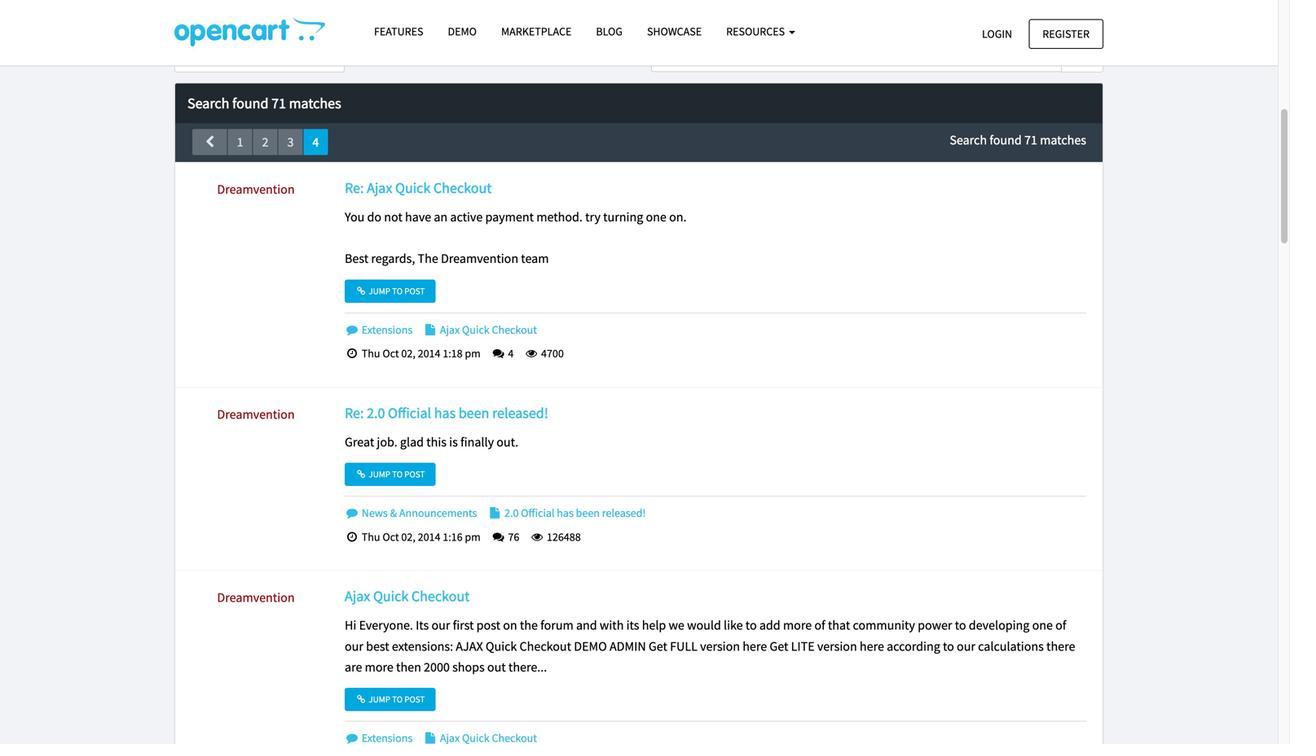 Task type: describe. For each thing, give the bounding box(es) containing it.
this
[[426, 434, 447, 451]]

2 of from the left
[[1055, 618, 1066, 634]]

chevron left image
[[201, 136, 218, 149]]

demo
[[574, 639, 607, 655]]

out
[[487, 660, 506, 676]]

finally
[[460, 434, 494, 451]]

dreamvention link for re: ajax quick checkout
[[217, 181, 295, 198]]

on
[[503, 618, 517, 634]]

quick up everyone.
[[373, 588, 408, 606]]

re: ajax quick checkout
[[345, 179, 492, 197]]

1 horizontal spatial our
[[431, 618, 450, 634]]

2 vertical spatial ajax
[[345, 588, 370, 606]]

126488
[[544, 530, 581, 545]]

marketplace link
[[489, 17, 584, 46]]

help
[[642, 618, 666, 634]]

do
[[367, 209, 381, 225]]

topic image
[[423, 733, 438, 744]]

oct for quick
[[382, 346, 399, 361]]

dreamvention for re: ajax quick checkout
[[217, 181, 295, 198]]

1 vertical spatial ajax
[[440, 323, 460, 337]]

0 vertical spatial ajax quick checkout link
[[423, 323, 537, 337]]

1 horizontal spatial matches
[[1040, 132, 1086, 148]]

news & announcements link
[[345, 506, 477, 521]]

not
[[384, 209, 402, 225]]

1:18
[[443, 346, 463, 361]]

news & announcements
[[359, 506, 477, 521]]

3 jump from the top
[[369, 694, 390, 706]]

jump to post link for checkout
[[345, 280, 435, 303]]

2 version from the left
[[817, 639, 857, 655]]

blog
[[596, 24, 623, 39]]

its
[[416, 618, 429, 634]]

on.
[[669, 209, 687, 225]]

0 vertical spatial ajax
[[367, 179, 392, 197]]

0 horizontal spatial 2.0
[[367, 404, 385, 422]]

file image for checkout
[[423, 324, 438, 336]]

best regards, the dreamvention team
[[345, 251, 549, 267]]

2 horizontal spatial our
[[957, 639, 975, 655]]

thu for 2.0
[[362, 530, 380, 545]]

are
[[345, 660, 362, 676]]

comment image
[[345, 324, 359, 336]]

features link
[[362, 17, 436, 46]]

re: for re: 2.0 official has been released!
[[345, 404, 364, 422]]

showcase link
[[635, 17, 714, 46]]

3
[[287, 134, 294, 150]]

community
[[853, 618, 915, 634]]

great job. glad this is finally out.
[[345, 434, 518, 451]]

method.
[[536, 209, 583, 225]]

2.0 official has been released! link
[[488, 506, 646, 521]]

thu for ajax
[[362, 346, 380, 361]]

3 button
[[277, 128, 304, 156]]

glad
[[400, 434, 424, 451]]

thu oct 02, 2014 1:18 pm
[[359, 346, 481, 361]]

payment
[[485, 209, 534, 225]]

demo link
[[436, 17, 489, 46]]

extensions link
[[345, 323, 413, 337]]

pm for has
[[465, 530, 481, 545]]

post inside hi everyone. its our first post on the forum and with its help we would like to add more of that community power to developing one of our best extensions: ajax quick checkout demo admin get full version here get lite version here according to our calculations there are more then 2000 shops out there...
[[476, 618, 500, 634]]

login link
[[968, 19, 1026, 49]]

1 vertical spatial 71
[[1024, 132, 1037, 148]]

02, for quick
[[401, 346, 415, 361]]

turning
[[603, 209, 643, 225]]

resources
[[726, 24, 787, 39]]

demo
[[448, 24, 477, 39]]

checkout inside hi everyone. its our first post on the forum and with its help we would like to add more of that community power to developing one of our best extensions: ajax quick checkout demo admin get full version here get lite version here according to our calculations there are more then 2000 shops out there...
[[520, 639, 571, 655]]

views image for re: 2.0 official has been released!
[[530, 532, 544, 543]]

0 horizontal spatial 71
[[271, 94, 286, 112]]

checkout up active
[[433, 179, 492, 197]]

to right power
[[955, 618, 966, 634]]

is
[[449, 434, 458, 451]]

1 horizontal spatial 2.0
[[504, 506, 519, 521]]

2 get from the left
[[770, 639, 788, 655]]

an
[[434, 209, 448, 225]]

we
[[669, 618, 684, 634]]

oct for official
[[382, 530, 399, 545]]

team
[[521, 251, 549, 267]]

everyone.
[[359, 618, 413, 634]]

comment image
[[345, 508, 359, 519]]

1 button
[[227, 128, 253, 156]]

1 vertical spatial been
[[576, 506, 600, 521]]

you
[[345, 209, 365, 225]]

0 vertical spatial official
[[388, 404, 431, 422]]

1 horizontal spatial official
[[521, 506, 555, 521]]

its
[[626, 618, 639, 634]]

0 horizontal spatial been
[[459, 404, 489, 422]]

chain image for ajax
[[355, 696, 367, 705]]

to down job.
[[392, 469, 403, 480]]

4700
[[539, 346, 564, 361]]

thu oct 02, 2014 1:16 pm
[[359, 530, 481, 545]]

regards,
[[371, 251, 415, 267]]

file image for has
[[488, 508, 502, 519]]

best
[[345, 251, 368, 267]]

re: 2.0 official has been released!
[[345, 404, 548, 422]]

1 of from the left
[[814, 618, 825, 634]]

0 vertical spatial matches
[[289, 94, 341, 112]]

out.
[[496, 434, 518, 451]]

3 jump to post from the top
[[367, 694, 425, 706]]

quick up 1:18
[[462, 323, 490, 337]]

0 horizontal spatial one
[[646, 209, 667, 225]]

1:16
[[443, 530, 463, 545]]

resources link
[[714, 17, 808, 46]]

0 horizontal spatial search
[[187, 94, 229, 112]]

that
[[828, 618, 850, 634]]

you do not have an active payment method. try turning one on.
[[345, 209, 687, 225]]

active
[[450, 209, 483, 225]]

have
[[405, 209, 431, 225]]

would
[[687, 618, 721, 634]]

and
[[576, 618, 597, 634]]

replies image
[[491, 532, 506, 543]]

ajax
[[456, 639, 483, 655]]

full
[[670, 639, 698, 655]]

power
[[918, 618, 952, 634]]

one inside hi everyone. its our first post on the forum and with its help we would like to add more of that community power to developing one of our best extensions: ajax quick checkout demo admin get full version here get lite version here according to our calculations there are more then 2000 shops out there...
[[1032, 618, 1053, 634]]

admin
[[610, 639, 646, 655]]

quick inside hi everyone. its our first post on the forum and with its help we would like to add more of that community power to developing one of our best extensions: ajax quick checkout demo admin get full version here get lite version here according to our calculations there are more then 2000 shops out there...
[[486, 639, 517, 655]]

marketplace
[[501, 24, 572, 39]]

2 button
[[252, 128, 278, 156]]

according
[[887, 639, 940, 655]]

there
[[1046, 639, 1075, 655]]

2014 for quick
[[418, 346, 440, 361]]

1 vertical spatial has
[[557, 506, 574, 521]]

try
[[585, 209, 601, 225]]

hi
[[345, 618, 356, 634]]

re: for re: ajax quick checkout
[[345, 179, 364, 197]]

developing
[[969, 618, 1030, 634]]

re: ajax quick checkout link
[[345, 179, 492, 197]]

2 here from the left
[[860, 639, 884, 655]]



Task type: vqa. For each thing, say whether or not it's contained in the screenshot.
third 'Jump' from the top
yes



Task type: locate. For each thing, give the bounding box(es) containing it.
jump to post down the regards,
[[367, 285, 425, 297]]

1 horizontal spatial found
[[990, 132, 1022, 148]]

add
[[759, 618, 780, 634]]

1 vertical spatial official
[[521, 506, 555, 521]]

our down developing
[[957, 639, 975, 655]]

of left that
[[814, 618, 825, 634]]

2.0 up job.
[[367, 404, 385, 422]]

search
[[187, 94, 229, 112], [950, 132, 987, 148]]

jump to post link for has
[[345, 463, 435, 487]]

quick up "out"
[[486, 639, 517, 655]]

like
[[724, 618, 743, 634]]

0 vertical spatial dreamvention link
[[217, 181, 295, 198]]

1 vertical spatial dreamvention link
[[217, 407, 295, 423]]

shops
[[452, 660, 485, 676]]

re: 2.0 official has been released! link
[[345, 404, 548, 422]]

2 oct from the top
[[382, 530, 399, 545]]

pm right 1:16
[[465, 530, 481, 545]]

jump down best
[[369, 694, 390, 706]]

1 horizontal spatial get
[[770, 639, 788, 655]]

2014 for official
[[418, 530, 440, 545]]

2
[[262, 134, 269, 150]]

0 horizontal spatial official
[[388, 404, 431, 422]]

has up 126488 on the bottom of the page
[[557, 506, 574, 521]]

0 vertical spatial file image
[[423, 324, 438, 336]]

here down community
[[860, 639, 884, 655]]

1 vertical spatial ajax quick checkout
[[345, 588, 470, 606]]

to right like
[[746, 618, 757, 634]]

1 vertical spatial search found 71 matches
[[950, 132, 1086, 148]]

post for official
[[404, 469, 425, 480]]

1 version from the left
[[700, 639, 740, 655]]

clock o image
[[345, 348, 359, 359], [345, 532, 359, 543]]

ajax quick checkout link
[[423, 323, 537, 337], [345, 588, 470, 606]]

1 here from the left
[[743, 639, 767, 655]]

views image
[[524, 348, 539, 359], [530, 532, 544, 543]]

1 vertical spatial thu
[[362, 530, 380, 545]]

0 vertical spatial found
[[232, 94, 269, 112]]

3 jump to post link from the top
[[345, 689, 435, 712]]

version down like
[[700, 639, 740, 655]]

0 vertical spatial ajax quick checkout
[[438, 323, 537, 337]]

1 horizontal spatial search found 71 matches
[[950, 132, 1086, 148]]

quick
[[395, 179, 431, 197], [462, 323, 490, 337], [373, 588, 408, 606], [486, 639, 517, 655]]

clock o image for re: ajax quick checkout
[[345, 348, 359, 359]]

here
[[743, 639, 767, 655], [860, 639, 884, 655]]

2 vertical spatial jump to post
[[367, 694, 425, 706]]

0 vertical spatial chain image
[[355, 470, 367, 479]]

file image inside the ajax quick checkout link
[[423, 324, 438, 336]]

1 horizontal spatial 71
[[1024, 132, 1037, 148]]

0 vertical spatial more
[[783, 618, 812, 634]]

jump for checkout
[[369, 285, 390, 297]]

1 thu from the top
[[362, 346, 380, 361]]

None search field
[[651, 41, 1103, 73]]

2 jump from the top
[[369, 469, 390, 480]]

more up lite
[[783, 618, 812, 634]]

2.0
[[367, 404, 385, 422], [504, 506, 519, 521]]

the
[[418, 251, 438, 267]]

1 vertical spatial search
[[950, 132, 987, 148]]

then
[[396, 660, 421, 676]]

1 horizontal spatial of
[[1055, 618, 1066, 634]]

ajax quick checkout
[[438, 323, 537, 337], [345, 588, 470, 606]]

dreamvention link for re: 2.0 official has been released!
[[217, 407, 295, 423]]

register link
[[1029, 19, 1103, 49]]

1 horizontal spatial version
[[817, 639, 857, 655]]

ajax up 1:18
[[440, 323, 460, 337]]

extensions
[[359, 323, 413, 337]]

0 horizontal spatial get
[[649, 639, 667, 655]]

2 vertical spatial jump
[[369, 694, 390, 706]]

jump to post link down the regards,
[[345, 280, 435, 303]]

replies image
[[491, 348, 506, 359]]

has up this
[[434, 404, 456, 422]]

1 clock o image from the top
[[345, 348, 359, 359]]

thu down extensions link at the left of the page
[[362, 346, 380, 361]]

1 get from the left
[[649, 639, 667, 655]]

2000
[[424, 660, 450, 676]]

0 vertical spatial search
[[187, 94, 229, 112]]

job.
[[377, 434, 397, 451]]

1 2014 from the top
[[418, 346, 440, 361]]

dreamvention for re: 2.0 official has been released!
[[217, 407, 295, 423]]

chain image
[[355, 287, 367, 296]]

1 vertical spatial chain image
[[355, 696, 367, 705]]

there...
[[508, 660, 547, 676]]

2 re: from the top
[[345, 404, 364, 422]]

0 vertical spatial pm
[[465, 346, 481, 361]]

1 horizontal spatial has
[[557, 506, 574, 521]]

1 horizontal spatial file image
[[488, 508, 502, 519]]

2 thu from the top
[[362, 530, 380, 545]]

great
[[345, 434, 374, 451]]

register
[[1043, 26, 1090, 41]]

jump to post down then
[[367, 694, 425, 706]]

advanced search image
[[188, 51, 203, 62]]

2014 left 1:18
[[418, 346, 440, 361]]

2 vertical spatial dreamvention link
[[217, 590, 295, 606]]

extensions:
[[392, 639, 453, 655]]

0 vertical spatial re:
[[345, 179, 364, 197]]

ajax up do
[[367, 179, 392, 197]]

3 dreamvention link from the top
[[217, 590, 295, 606]]

0 vertical spatial one
[[646, 209, 667, 225]]

1 chain image from the top
[[355, 470, 367, 479]]

checkout
[[433, 179, 492, 197], [492, 323, 537, 337], [411, 588, 470, 606], [520, 639, 571, 655]]

views image for re: ajax quick checkout
[[524, 348, 539, 359]]

ajax quick checkout up replies image
[[438, 323, 537, 337]]

1 dreamvention link from the top
[[217, 181, 295, 198]]

1 jump to post from the top
[[367, 285, 425, 297]]

2 pm from the top
[[465, 530, 481, 545]]

2 vertical spatial jump to post link
[[345, 689, 435, 712]]

0 vertical spatial jump
[[369, 285, 390, 297]]

0 vertical spatial released!
[[492, 404, 548, 422]]

jump to post link down then
[[345, 689, 435, 712]]

1 vertical spatial released!
[[602, 506, 646, 521]]

2014 left 1:16
[[418, 530, 440, 545]]

1 vertical spatial 02,
[[401, 530, 415, 545]]

post down glad
[[404, 469, 425, 480]]

2.0 up 76
[[504, 506, 519, 521]]

calculations
[[978, 639, 1044, 655]]

1 vertical spatial jump to post
[[367, 469, 425, 480]]

1 vertical spatial 2.0
[[504, 506, 519, 521]]

1 vertical spatial more
[[365, 660, 393, 676]]

0 horizontal spatial here
[[743, 639, 767, 655]]

get down add
[[770, 639, 788, 655]]

71
[[271, 94, 286, 112], [1024, 132, 1037, 148]]

0 horizontal spatial of
[[814, 618, 825, 634]]

0 horizontal spatial file image
[[423, 324, 438, 336]]

version down that
[[817, 639, 857, 655]]

1 vertical spatial views image
[[530, 532, 544, 543]]

jump right chain icon
[[369, 285, 390, 297]]

jump to post for has
[[367, 469, 425, 480]]

0 vertical spatial has
[[434, 404, 456, 422]]

the
[[520, 618, 538, 634]]

1 horizontal spatial released!
[[602, 506, 646, 521]]

1 oct from the top
[[382, 346, 399, 361]]

76
[[506, 530, 519, 545]]

post left on at the bottom left
[[476, 618, 500, 634]]

has
[[434, 404, 456, 422], [557, 506, 574, 521]]

clock o image down comment icon
[[345, 532, 359, 543]]

version
[[700, 639, 740, 655], [817, 639, 857, 655]]

forum
[[540, 618, 574, 634]]

post for quick
[[404, 285, 425, 297]]

features
[[374, 24, 423, 39]]

4 right 3 on the top left of page
[[312, 134, 319, 150]]

1 vertical spatial 2014
[[418, 530, 440, 545]]

one left on.
[[646, 209, 667, 225]]

1 vertical spatial 4
[[506, 346, 514, 361]]

1 horizontal spatial here
[[860, 639, 884, 655]]

thu
[[362, 346, 380, 361], [362, 530, 380, 545]]

4
[[312, 134, 319, 150], [506, 346, 514, 361]]

2 chain image from the top
[[355, 696, 367, 705]]

announcements
[[399, 506, 477, 521]]

0 vertical spatial oct
[[382, 346, 399, 361]]

2 2014 from the top
[[418, 530, 440, 545]]

0 vertical spatial search found 71 matches
[[187, 94, 341, 112]]

jump for has
[[369, 469, 390, 480]]

2 jump to post link from the top
[[345, 463, 435, 487]]

clock o image for re: 2.0 official has been released!
[[345, 532, 359, 543]]

0 horizontal spatial 4
[[312, 134, 319, 150]]

checkout up replies image
[[492, 323, 537, 337]]

ajax quick checkout link up its
[[345, 588, 470, 606]]

2 jump to post from the top
[[367, 469, 425, 480]]

chain image down are in the left bottom of the page
[[355, 696, 367, 705]]

0 vertical spatial 4
[[312, 134, 319, 150]]

more
[[783, 618, 812, 634], [365, 660, 393, 676]]

re:
[[345, 179, 364, 197], [345, 404, 364, 422]]

jump down job.
[[369, 469, 390, 480]]

1 vertical spatial jump to post link
[[345, 463, 435, 487]]

views image right 76
[[530, 532, 544, 543]]

ajax
[[367, 179, 392, 197], [440, 323, 460, 337], [345, 588, 370, 606]]

0 horizontal spatial released!
[[492, 404, 548, 422]]

more down best
[[365, 660, 393, 676]]

released!
[[492, 404, 548, 422], [602, 506, 646, 521]]

4 left 4700
[[506, 346, 514, 361]]

0 horizontal spatial matches
[[289, 94, 341, 112]]

official up glad
[[388, 404, 431, 422]]

been up 126488 on the bottom of the page
[[576, 506, 600, 521]]

file image up the thu oct 02, 2014 1:18 pm
[[423, 324, 438, 336]]

re: up great
[[345, 404, 364, 422]]

1 vertical spatial clock o image
[[345, 532, 359, 543]]

1 horizontal spatial been
[[576, 506, 600, 521]]

official up 126488 on the bottom of the page
[[521, 506, 555, 521]]

ajax up hi
[[345, 588, 370, 606]]

2014
[[418, 346, 440, 361], [418, 530, 440, 545]]

of
[[814, 618, 825, 634], [1055, 618, 1066, 634]]

1 02, from the top
[[401, 346, 415, 361]]

1 pm from the top
[[465, 346, 481, 361]]

1 vertical spatial ajax quick checkout link
[[345, 588, 470, 606]]

jump to post for checkout
[[367, 285, 425, 297]]

2 dreamvention link from the top
[[217, 407, 295, 423]]

oct
[[382, 346, 399, 361], [382, 530, 399, 545]]

2.0 official has been released!
[[502, 506, 646, 521]]

thu down news
[[362, 530, 380, 545]]

one
[[646, 209, 667, 225], [1032, 618, 1053, 634]]

chain image down great
[[355, 470, 367, 479]]

02, down news & announcements link
[[401, 530, 415, 545]]

0 vertical spatial thu
[[362, 346, 380, 361]]

file image
[[423, 324, 438, 336], [488, 508, 502, 519]]

0 vertical spatial views image
[[524, 348, 539, 359]]

02, down extensions
[[401, 346, 415, 361]]

login
[[982, 26, 1012, 41]]

file image inside 2.0 official has been released! link
[[488, 508, 502, 519]]

02, for official
[[401, 530, 415, 545]]

jump to post link down job.
[[345, 463, 435, 487]]

views image right replies image
[[524, 348, 539, 359]]

2 02, from the top
[[401, 530, 415, 545]]

here down add
[[743, 639, 767, 655]]

best
[[366, 639, 389, 655]]

1
[[237, 134, 243, 150]]

1 horizontal spatial more
[[783, 618, 812, 634]]

0 vertical spatial been
[[459, 404, 489, 422]]

chain image
[[355, 470, 367, 479], [355, 696, 367, 705]]

1 vertical spatial one
[[1032, 618, 1053, 634]]

1 vertical spatial re:
[[345, 404, 364, 422]]

ajax quick checkout up its
[[345, 588, 470, 606]]

0 vertical spatial 2014
[[418, 346, 440, 361]]

pm right 1:18
[[465, 346, 481, 361]]

0 horizontal spatial search found 71 matches
[[187, 94, 341, 112]]

0 vertical spatial 71
[[271, 94, 286, 112]]

1 jump to post link from the top
[[345, 280, 435, 303]]

oct down extensions
[[382, 346, 399, 361]]

1 horizontal spatial 4
[[506, 346, 514, 361]]

hi everyone. its our first post on the forum and with its help we would like to add more of that community power to developing one of our best extensions: ajax quick checkout demo admin get full version here get lite version here according to our calculations there are more then 2000 shops out there...
[[345, 618, 1075, 676]]

&
[[390, 506, 397, 521]]

1 vertical spatial pm
[[465, 530, 481, 545]]

0 horizontal spatial found
[[232, 94, 269, 112]]

1 vertical spatial oct
[[382, 530, 399, 545]]

post for checkout
[[404, 694, 425, 706]]

to down then
[[392, 694, 403, 706]]

our up are in the left bottom of the page
[[345, 639, 363, 655]]

0 horizontal spatial has
[[434, 404, 456, 422]]

dreamvention link for ajax quick checkout
[[217, 590, 295, 606]]

with
[[600, 618, 624, 634]]

clock o image down comment image
[[345, 348, 359, 359]]

0 horizontal spatial more
[[365, 660, 393, 676]]

1 vertical spatial file image
[[488, 508, 502, 519]]

1 horizontal spatial search
[[950, 132, 987, 148]]

checkout down forum
[[520, 639, 571, 655]]

been up finally
[[459, 404, 489, 422]]

0 vertical spatial 02,
[[401, 346, 415, 361]]

0 vertical spatial jump to post
[[367, 285, 425, 297]]

our
[[431, 618, 450, 634], [345, 639, 363, 655], [957, 639, 975, 655]]

search found 71 matches
[[187, 94, 341, 112], [950, 132, 1086, 148]]

2 clock o image from the top
[[345, 532, 359, 543]]

chain image for re:
[[355, 470, 367, 479]]

re: up the you
[[345, 179, 364, 197]]

02,
[[401, 346, 415, 361], [401, 530, 415, 545]]

file image up replies icon
[[488, 508, 502, 519]]

get
[[649, 639, 667, 655], [770, 639, 788, 655]]

1 jump from the top
[[369, 285, 390, 297]]

jump to post down job.
[[367, 469, 425, 480]]

1 vertical spatial found
[[990, 132, 1022, 148]]

jump
[[369, 285, 390, 297], [369, 469, 390, 480], [369, 694, 390, 706]]

our right its
[[431, 618, 450, 634]]

dreamvention for ajax quick checkout
[[217, 590, 295, 606]]

news
[[362, 506, 388, 521]]

quick up have
[[395, 179, 431, 197]]

of up there
[[1055, 618, 1066, 634]]

oct down &
[[382, 530, 399, 545]]

post down the
[[404, 285, 425, 297]]

to down the regards,
[[392, 285, 403, 297]]

jump to post
[[367, 285, 425, 297], [367, 469, 425, 480], [367, 694, 425, 706]]

forum image
[[345, 733, 359, 744]]

checkout up its
[[411, 588, 470, 606]]

get down help
[[649, 639, 667, 655]]

showcase
[[647, 24, 702, 39]]

blog link
[[584, 17, 635, 46]]

to down power
[[943, 639, 954, 655]]

1 re: from the top
[[345, 179, 364, 197]]

matches
[[289, 94, 341, 112], [1040, 132, 1086, 148]]

0 vertical spatial clock o image
[[345, 348, 359, 359]]

0 horizontal spatial version
[[700, 639, 740, 655]]

dreamvention link
[[217, 181, 295, 198], [217, 407, 295, 423], [217, 590, 295, 606]]

0 vertical spatial jump to post link
[[345, 280, 435, 303]]

0 horizontal spatial our
[[345, 639, 363, 655]]

post down then
[[404, 694, 425, 706]]

been
[[459, 404, 489, 422], [576, 506, 600, 521]]

0 vertical spatial 2.0
[[367, 404, 385, 422]]

one up there
[[1032, 618, 1053, 634]]

1 vertical spatial matches
[[1040, 132, 1086, 148]]

ajax quick checkout link up replies image
[[423, 323, 537, 337]]

pm for checkout
[[465, 346, 481, 361]]



